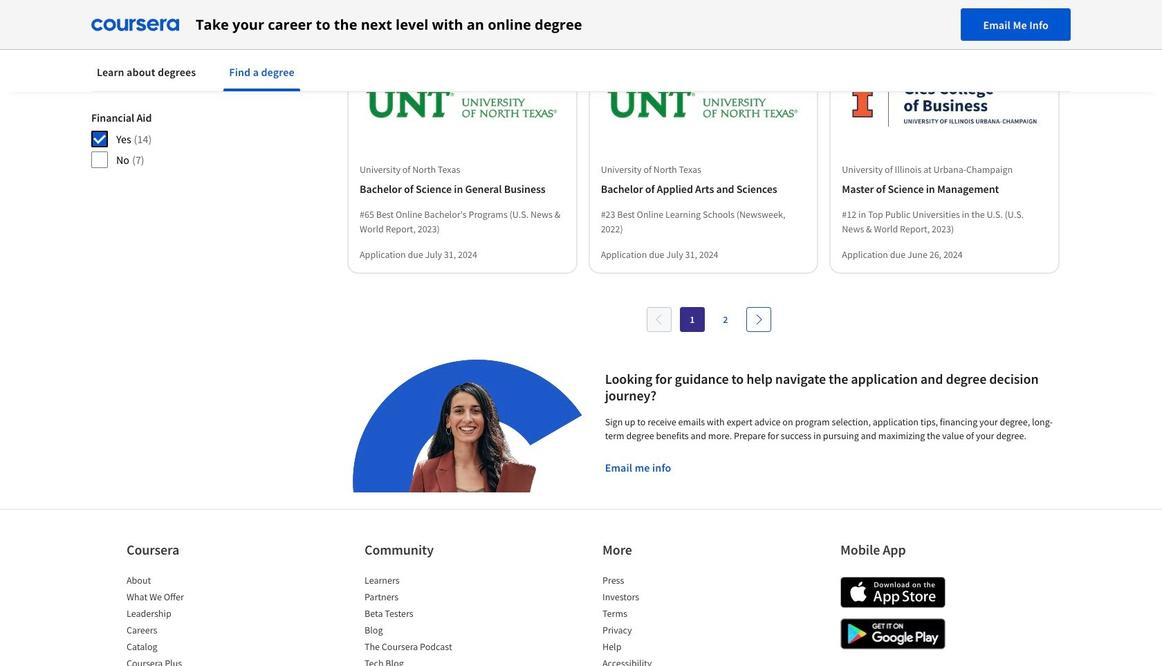 Task type: vqa. For each thing, say whether or not it's contained in the screenshot.
Download on the App Store image
yes



Task type: describe. For each thing, give the bounding box(es) containing it.
get it on google play image
[[840, 618, 946, 650]]

university of illinois at urbana-champaign logo image
[[848, 60, 1042, 146]]

go to next page image
[[753, 314, 764, 325]]

coursera image
[[91, 13, 179, 36]]



Task type: locate. For each thing, give the bounding box(es) containing it.
0 horizontal spatial university of north texas logo image
[[365, 60, 559, 146]]

0 horizontal spatial list
[[127, 573, 244, 666]]

2 university of north texas logo image from the left
[[606, 60, 801, 146]]

university of north texas logo image
[[365, 60, 559, 146], [606, 60, 801, 146]]

list
[[127, 573, 244, 666], [365, 573, 482, 666], [602, 573, 720, 666]]

2 group from the top
[[91, 111, 303, 169]]

1 horizontal spatial list
[[365, 573, 482, 666]]

1 vertical spatial group
[[91, 111, 303, 169]]

1 list from the left
[[127, 573, 244, 666]]

1 group from the top
[[91, 10, 303, 89]]

list item
[[127, 573, 244, 590], [365, 573, 482, 590], [602, 573, 720, 590], [127, 590, 244, 607], [365, 590, 482, 607], [602, 590, 720, 607], [127, 607, 244, 623], [365, 607, 482, 623], [602, 607, 720, 623], [127, 623, 244, 640], [365, 623, 482, 640], [602, 623, 720, 640], [127, 640, 244, 656], [365, 640, 482, 656], [602, 640, 720, 656], [127, 656, 244, 666], [365, 656, 482, 666], [602, 656, 720, 666]]

download on the app store image
[[840, 577, 946, 608]]

1 university of north texas logo image from the left
[[365, 60, 559, 146]]

3 list from the left
[[602, 573, 720, 666]]

2 list from the left
[[365, 573, 482, 666]]

tab list
[[91, 55, 1071, 91]]

0 vertical spatial group
[[91, 10, 303, 89]]

1 horizontal spatial university of north texas logo image
[[606, 60, 801, 146]]

2 horizontal spatial list
[[602, 573, 720, 666]]

group
[[91, 10, 303, 89], [91, 111, 303, 169]]



